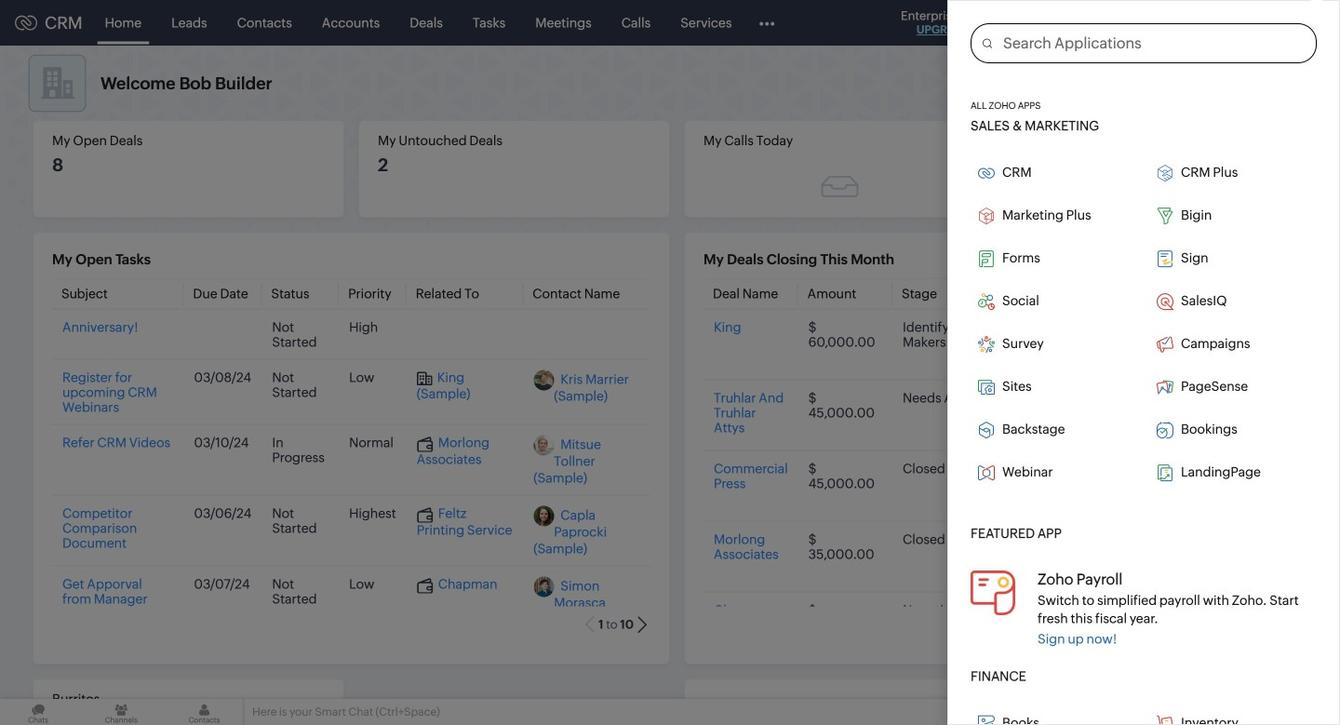 Task type: locate. For each thing, give the bounding box(es) containing it.
Search Applications text field
[[993, 24, 1317, 62]]

channels image
[[83, 699, 160, 725]]

profile image
[[1257, 8, 1287, 38]]

contacts image
[[166, 699, 243, 725]]

profile element
[[1246, 0, 1298, 45]]

zoho payroll image
[[971, 571, 1016, 615]]



Task type: describe. For each thing, give the bounding box(es) containing it.
logo image
[[15, 15, 37, 30]]

chats image
[[0, 699, 77, 725]]

signals image
[[1108, 15, 1121, 31]]

search element
[[1059, 0, 1097, 46]]

signals element
[[1097, 0, 1132, 46]]

calendar image
[[1143, 15, 1159, 30]]

search image
[[1070, 15, 1086, 31]]



Task type: vqa. For each thing, say whether or not it's contained in the screenshot.
CONTACTS Image
yes



